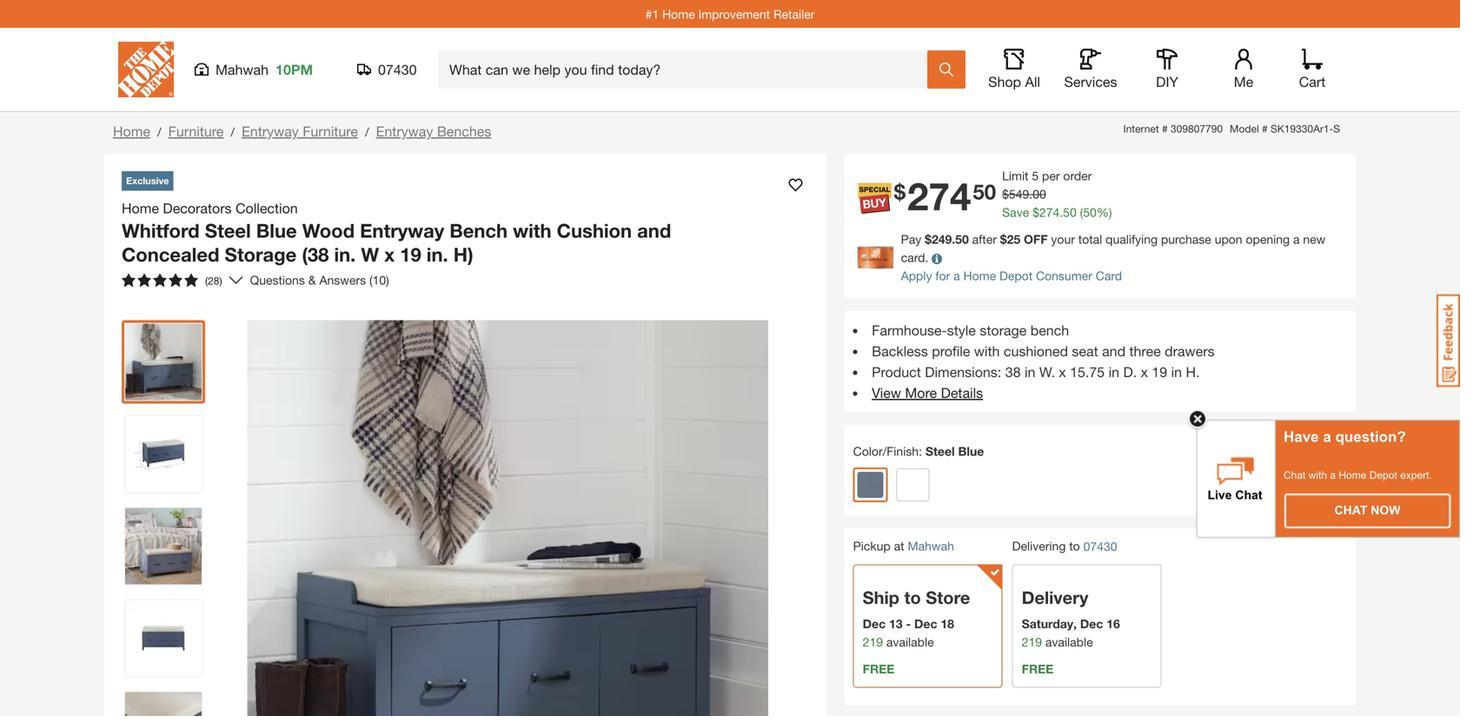 Task type: vqa. For each thing, say whether or not it's contained in the screenshot.
with in the HOME DECORATORS COLLECTION WHITFORD STEEL BLUE WOOD ENTRYWAY BENCH WITH CUSHION AND CONCEALED STORAGE (38 IN. W X 19 IN. H)
yes



Task type: locate. For each thing, give the bounding box(es) containing it.
furniture right home link
[[168, 123, 224, 140]]

1 horizontal spatial 219
[[1022, 635, 1043, 649]]

1 horizontal spatial furniture
[[303, 123, 358, 140]]

furniture down 10pm
[[303, 123, 358, 140]]

shop all
[[989, 73, 1041, 90]]

0 horizontal spatial .
[[1030, 187, 1033, 201]]

0 horizontal spatial blue
[[256, 219, 297, 242]]

in
[[1025, 364, 1036, 380], [1109, 364, 1120, 380], [1172, 364, 1183, 380]]

home
[[663, 7, 695, 21], [113, 123, 150, 140], [122, 200, 159, 217], [964, 269, 997, 283], [1339, 470, 1367, 481]]

0 vertical spatial 07430
[[378, 61, 417, 78]]

to inside delivering to 07430
[[1070, 539, 1081, 553]]

19 inside farmhouse-style storage bench backless profile with cushioned seat and three drawers product dimensions: 38 in w. x 15.75 in d. x 19 in h. view more details
[[1152, 364, 1168, 380]]

ship
[[863, 587, 900, 608]]

x right w
[[385, 243, 395, 266]]

0 vertical spatial to
[[1070, 539, 1081, 553]]

0 vertical spatial mahwah
[[216, 61, 269, 78]]

with down the 'storage'
[[975, 343, 1000, 360]]

storage
[[980, 322, 1027, 339]]

0 horizontal spatial in
[[1025, 364, 1036, 380]]

0 horizontal spatial #
[[1163, 123, 1168, 135]]

#
[[1163, 123, 1168, 135], [1263, 123, 1268, 135]]

0 horizontal spatial 219
[[863, 635, 883, 649]]

50
[[973, 179, 997, 204], [1064, 205, 1077, 220], [1084, 205, 1097, 220]]

2 219 from the left
[[1022, 635, 1043, 649]]

&
[[308, 273, 316, 287]]

to for 07430
[[1070, 539, 1081, 553]]

1 horizontal spatial in
[[1109, 364, 1120, 380]]

1 horizontal spatial mahwah
[[908, 539, 955, 553]]

19 down three
[[1152, 364, 1168, 380]]

a left the new
[[1294, 232, 1300, 247]]

/ down the 07430 'button'
[[365, 125, 369, 139]]

available down saturday, on the bottom of the page
[[1046, 635, 1094, 649]]

delivering to 07430
[[1013, 539, 1118, 554]]

ship to store dec 13 - dec 18 219 available
[[863, 587, 971, 649]]

dec
[[863, 617, 886, 631], [915, 617, 938, 631], [1081, 617, 1104, 631]]

apply now image
[[858, 246, 901, 269]]

18
[[941, 617, 955, 631]]

1 horizontal spatial dec
[[915, 617, 938, 631]]

0 horizontal spatial mahwah
[[216, 61, 269, 78]]

storage
[[225, 243, 297, 266]]

to left 07430 link at the bottom of page
[[1070, 539, 1081, 553]]

274 down 00
[[1040, 205, 1060, 220]]

available
[[887, 635, 934, 649], [1046, 635, 1094, 649]]

1 free from the left
[[863, 662, 895, 676]]

to for store
[[905, 587, 921, 608]]

a right chat
[[1331, 470, 1337, 481]]

home link
[[113, 123, 150, 140]]

1 horizontal spatial 07430
[[1084, 539, 1118, 554]]

entryway benches link
[[376, 123, 492, 140]]

home up chat
[[1339, 470, 1367, 481]]

x for w
[[385, 243, 395, 266]]

0 horizontal spatial furniture
[[168, 123, 224, 140]]

delivering
[[1013, 539, 1066, 553]]

steel blue home decorators collection dining benches sk19330ar1 s 64.0 image
[[125, 324, 202, 400]]

1 in. from the left
[[334, 243, 356, 266]]

1 horizontal spatial 19
[[1152, 364, 1168, 380]]

qualifying
[[1106, 232, 1158, 247]]

2 horizontal spatial with
[[1309, 470, 1328, 481]]

50 inside $ 274 50
[[973, 179, 997, 204]]

1 horizontal spatial free
[[1022, 662, 1054, 676]]

in. left w
[[334, 243, 356, 266]]

1 219 from the left
[[863, 635, 883, 649]]

purchase
[[1162, 232, 1212, 247]]

$
[[894, 179, 906, 204], [1003, 187, 1009, 201], [1033, 205, 1040, 220], [925, 232, 932, 247], [1001, 232, 1007, 247]]

0 vertical spatial depot
[[1000, 269, 1033, 283]]

0 horizontal spatial available
[[887, 635, 934, 649]]

entryway left benches
[[376, 123, 433, 140]]

blue inside home decorators collection whitford steel blue wood entryway bench with cushion and concealed storage (38 in. w x 19 in. h)
[[256, 219, 297, 242]]

/ right home link
[[157, 125, 161, 139]]

style
[[948, 322, 976, 339]]

entryway down mahwah 10pm
[[242, 123, 299, 140]]

$ right after
[[1001, 232, 1007, 247]]

available down -
[[887, 635, 934, 649]]

0 horizontal spatial to
[[905, 587, 921, 608]]

$ inside $ 274 50
[[894, 179, 906, 204]]

0 horizontal spatial dec
[[863, 617, 886, 631]]

consumer
[[1036, 269, 1093, 283]]

info image
[[932, 254, 943, 264]]

0 horizontal spatial free
[[863, 662, 895, 676]]

home right #1
[[663, 7, 695, 21]]

questions
[[250, 273, 305, 287]]

219 down ship
[[863, 635, 883, 649]]

1 in from the left
[[1025, 364, 1036, 380]]

0 horizontal spatial 50
[[973, 179, 997, 204]]

to inside ship to store dec 13 - dec 18 219 available
[[905, 587, 921, 608]]

opening
[[1246, 232, 1290, 247]]

apply
[[901, 269, 933, 283]]

and inside home decorators collection whitford steel blue wood entryway bench with cushion and concealed storage (38 in. w x 19 in. h)
[[638, 219, 672, 242]]

1 horizontal spatial 274
[[1040, 205, 1060, 220]]

home / furniture / entryway furniture / entryway benches
[[113, 123, 492, 140]]

1 available from the left
[[887, 635, 934, 649]]

me button
[[1216, 49, 1272, 90]]

expert.
[[1401, 470, 1433, 481]]

x right w. at bottom right
[[1059, 364, 1067, 380]]

dec left 16 in the right of the page
[[1081, 617, 1104, 631]]

219
[[863, 635, 883, 649], [1022, 635, 1043, 649]]

1 # from the left
[[1163, 123, 1168, 135]]

1 horizontal spatial with
[[975, 343, 1000, 360]]

2 free from the left
[[1022, 662, 1054, 676]]

mahwah right at
[[908, 539, 955, 553]]

x inside home decorators collection whitford steel blue wood entryway bench with cushion and concealed storage (38 in. w x 19 in. h)
[[385, 243, 395, 266]]

1 horizontal spatial and
[[1103, 343, 1126, 360]]

0 horizontal spatial steel
[[205, 219, 251, 242]]

2 vertical spatial with
[[1309, 470, 1328, 481]]

50 up total
[[1084, 205, 1097, 220]]

view more details link
[[872, 385, 984, 401]]

3 in from the left
[[1172, 364, 1183, 380]]

blue
[[256, 219, 297, 242], [959, 444, 985, 459]]

2 horizontal spatial 50
[[1084, 205, 1097, 220]]

in left h.
[[1172, 364, 1183, 380]]

blue down collection
[[256, 219, 297, 242]]

steel right :
[[926, 444, 955, 459]]

2 horizontal spatial /
[[365, 125, 369, 139]]

free down 13
[[863, 662, 895, 676]]

h)
[[454, 243, 474, 266]]

1 vertical spatial 19
[[1152, 364, 1168, 380]]

chat now
[[1335, 504, 1401, 517]]

0 horizontal spatial 07430
[[378, 61, 417, 78]]

3 dec from the left
[[1081, 617, 1104, 631]]

2 in from the left
[[1109, 364, 1120, 380]]

0 vertical spatial and
[[638, 219, 672, 242]]

07430 link
[[1084, 538, 1118, 556]]

limit 5 per order $ 549 . 00 save $ 274 . 50 ( 50 %)
[[1003, 169, 1113, 220]]

1 horizontal spatial /
[[231, 125, 235, 139]]

/ right furniture link on the left of page
[[231, 125, 235, 139]]

1 horizontal spatial #
[[1263, 123, 1268, 135]]

07430 right delivering
[[1084, 539, 1118, 554]]

x
[[385, 243, 395, 266], [1059, 364, 1067, 380], [1141, 364, 1149, 380]]

2 horizontal spatial in
[[1172, 364, 1183, 380]]

07430 up entryway benches link
[[378, 61, 417, 78]]

diy button
[[1140, 49, 1196, 90]]

0 horizontal spatial with
[[513, 219, 552, 242]]

274 up 249.50
[[908, 173, 972, 219]]

and right the cushion on the left top of page
[[638, 219, 672, 242]]

219 inside ship to store dec 13 - dec 18 219 available
[[863, 635, 883, 649]]

1 horizontal spatial depot
[[1370, 470, 1398, 481]]

1 dec from the left
[[863, 617, 886, 631]]

w.
[[1040, 364, 1056, 380]]

. left (
[[1060, 205, 1064, 220]]

dec right -
[[915, 617, 938, 631]]

1 vertical spatial to
[[905, 587, 921, 608]]

dec inside delivery saturday, dec 16 219 available
[[1081, 617, 1104, 631]]

50 left (
[[1064, 205, 1077, 220]]

depot left expert.
[[1370, 470, 1398, 481]]

219 down saturday, on the bottom of the page
[[1022, 635, 1043, 649]]

shop all button
[[987, 49, 1043, 90]]

07430 button
[[357, 61, 417, 78]]

1 horizontal spatial available
[[1046, 635, 1094, 649]]

color/finish : steel blue
[[854, 444, 985, 459]]

depot
[[1000, 269, 1033, 283], [1370, 470, 1398, 481]]

1 vertical spatial and
[[1103, 343, 1126, 360]]

limit
[[1003, 169, 1029, 183]]

0 horizontal spatial depot
[[1000, 269, 1033, 283]]

50 left limit
[[973, 179, 997, 204]]

1 vertical spatial mahwah
[[908, 539, 955, 553]]

25
[[1007, 232, 1021, 247]]

a inside your total qualifying purchase upon opening a new card.
[[1294, 232, 1300, 247]]

19 inside home decorators collection whitford steel blue wood entryway bench with cushion and concealed storage (38 in. w x 19 in. h)
[[400, 243, 421, 266]]

home inside home decorators collection whitford steel blue wood entryway bench with cushion and concealed storage (38 in. w x 19 in. h)
[[122, 200, 159, 217]]

1 horizontal spatial x
[[1059, 364, 1067, 380]]

improvement
[[699, 7, 770, 21]]

07430
[[378, 61, 417, 78], [1084, 539, 1118, 554]]

steel down home decorators collection link
[[205, 219, 251, 242]]

entryway inside home decorators collection whitford steel blue wood entryway bench with cushion and concealed storage (38 in. w x 19 in. h)
[[360, 219, 444, 242]]

1 vertical spatial blue
[[959, 444, 985, 459]]

and
[[638, 219, 672, 242], [1103, 343, 1126, 360]]

2 available from the left
[[1046, 635, 1094, 649]]

mahwah left 10pm
[[216, 61, 269, 78]]

three
[[1130, 343, 1161, 360]]

with right bench
[[513, 219, 552, 242]]

1 vertical spatial 07430
[[1084, 539, 1118, 554]]

home decorators collection whitford steel blue wood entryway bench with cushion and concealed storage (38 in. w x 19 in. h)
[[122, 200, 672, 266]]

0 vertical spatial with
[[513, 219, 552, 242]]

farmhouse-
[[872, 322, 948, 339]]

0 horizontal spatial and
[[638, 219, 672, 242]]

at
[[894, 539, 905, 553]]

309807790
[[1171, 123, 1223, 135]]

1 vertical spatial with
[[975, 343, 1000, 360]]

free down saturday, on the bottom of the page
[[1022, 662, 1054, 676]]

# right internet
[[1163, 123, 1168, 135]]

0 horizontal spatial 19
[[400, 243, 421, 266]]

1 horizontal spatial in.
[[427, 243, 448, 266]]

$ up pay
[[894, 179, 906, 204]]

and up 'd.'
[[1103, 343, 1126, 360]]

-
[[906, 617, 911, 631]]

1 horizontal spatial to
[[1070, 539, 1081, 553]]

seat
[[1072, 343, 1099, 360]]

0 vertical spatial blue
[[256, 219, 297, 242]]

0 vertical spatial steel
[[205, 219, 251, 242]]

with inside home decorators collection whitford steel blue wood entryway bench with cushion and concealed storage (38 in. w x 19 in. h)
[[513, 219, 552, 242]]

mahwah button
[[908, 539, 955, 553]]

entryway
[[242, 123, 299, 140], [376, 123, 433, 140], [360, 219, 444, 242]]

5
[[1032, 169, 1039, 183]]

1 horizontal spatial .
[[1060, 205, 1064, 220]]

sk19330ar1-
[[1271, 123, 1334, 135]]

pay $ 249.50 after $ 25 off
[[901, 232, 1048, 247]]

1 vertical spatial depot
[[1370, 470, 1398, 481]]

in. left h)
[[427, 243, 448, 266]]

2 horizontal spatial dec
[[1081, 617, 1104, 631]]

depot down 25 at the right
[[1000, 269, 1033, 283]]

a right for
[[954, 269, 960, 283]]

x right 'd.'
[[1141, 364, 1149, 380]]

feedback link image
[[1437, 294, 1461, 388]]

0 horizontal spatial x
[[385, 243, 395, 266]]

1 / from the left
[[157, 125, 161, 139]]

in right the '38'
[[1025, 364, 1036, 380]]

1 horizontal spatial steel
[[926, 444, 955, 459]]

. down 5
[[1030, 187, 1033, 201]]

in left 'd.'
[[1109, 364, 1120, 380]]

blue right :
[[959, 444, 985, 459]]

0 horizontal spatial in.
[[334, 243, 356, 266]]

to up -
[[905, 587, 921, 608]]

2 in. from the left
[[427, 243, 448, 266]]

0 horizontal spatial /
[[157, 125, 161, 139]]

home down exclusive
[[122, 200, 159, 217]]

19 right w
[[400, 243, 421, 266]]

farmhouse-style storage bench backless profile with cushioned seat and three drawers product dimensions: 38 in w. x 15.75 in d. x 19 in h. view more details
[[872, 322, 1215, 401]]

entryway up w
[[360, 219, 444, 242]]

s
[[1334, 123, 1341, 135]]

pay
[[901, 232, 922, 247]]

# right model
[[1263, 123, 1268, 135]]

0 vertical spatial 19
[[400, 243, 421, 266]]

with right chat
[[1309, 470, 1328, 481]]

for
[[936, 269, 951, 283]]

home down after
[[964, 269, 997, 283]]

mahwah
[[216, 61, 269, 78], [908, 539, 955, 553]]

dec left 13
[[863, 617, 886, 631]]



Task type: describe. For each thing, give the bounding box(es) containing it.
(38
[[302, 243, 329, 266]]

07430 inside 'button'
[[378, 61, 417, 78]]

the home depot logo image
[[118, 42, 174, 97]]

card.
[[901, 250, 929, 265]]

$ right pay
[[925, 232, 932, 247]]

w
[[361, 243, 379, 266]]

1 vertical spatial .
[[1060, 205, 1064, 220]]

have
[[1284, 429, 1320, 445]]

chat now link
[[1286, 495, 1450, 528]]

15.75
[[1070, 364, 1105, 380]]

internet
[[1124, 123, 1160, 135]]

shop
[[989, 73, 1022, 90]]

2 / from the left
[[231, 125, 235, 139]]

entryway furniture link
[[242, 123, 358, 140]]

chat
[[1284, 470, 1306, 481]]

all
[[1026, 73, 1041, 90]]

your total qualifying purchase upon opening a new card.
[[901, 232, 1326, 265]]

question?
[[1336, 429, 1407, 445]]

save
[[1003, 205, 1030, 220]]

mahwah 10pm
[[216, 61, 313, 78]]

cushioned
[[1004, 343, 1069, 360]]

249.50
[[932, 232, 969, 247]]

model
[[1230, 123, 1260, 135]]

home decorators collection link
[[122, 198, 305, 219]]

benches
[[437, 123, 492, 140]]

free for saturday,
[[1022, 662, 1054, 676]]

entryway for wood
[[360, 219, 444, 242]]

product
[[872, 364, 922, 380]]

steel inside home decorators collection whitford steel blue wood entryway bench with cushion and concealed storage (38 in. w x 19 in. h)
[[205, 219, 251, 242]]

internet # 309807790 model # sk19330ar1-s
[[1124, 123, 1341, 135]]

furniture link
[[168, 123, 224, 140]]

depot for consumer
[[1000, 269, 1033, 283]]

1 horizontal spatial 50
[[1064, 205, 1077, 220]]

2 horizontal spatial x
[[1141, 364, 1149, 380]]

1 vertical spatial steel
[[926, 444, 955, 459]]

card
[[1096, 269, 1123, 283]]

2 dec from the left
[[915, 617, 938, 631]]

and inside farmhouse-style storage bench backless profile with cushioned seat and three drawers product dimensions: 38 in w. x 15.75 in d. x 19 in h. view more details
[[1103, 343, 1126, 360]]

0 horizontal spatial 274
[[908, 173, 972, 219]]

profile
[[932, 343, 971, 360]]

274 inside "limit 5 per order $ 549 . 00 save $ 274 . 50 ( 50 %)"
[[1040, 205, 1060, 220]]

%)
[[1097, 205, 1113, 220]]

5 stars image
[[122, 273, 198, 287]]

07430 inside delivering to 07430
[[1084, 539, 1118, 554]]

upon
[[1215, 232, 1243, 247]]

cart
[[1300, 73, 1326, 90]]

diy
[[1157, 73, 1179, 90]]

steel blue home decorators collection dining benches sk19330ar1 s e1.1 image
[[125, 416, 202, 493]]

order
[[1064, 169, 1092, 183]]

delivery saturday, dec 16 219 available
[[1022, 587, 1121, 649]]

bench
[[1031, 322, 1070, 339]]

2 furniture from the left
[[303, 123, 358, 140]]

delivery
[[1022, 587, 1089, 608]]

00
[[1033, 187, 1047, 201]]

3 / from the left
[[365, 125, 369, 139]]

#1
[[646, 7, 659, 21]]

available inside ship to store dec 13 - dec 18 219 available
[[887, 635, 934, 649]]

exclusive
[[126, 175, 169, 187]]

decorators
[[163, 200, 232, 217]]

2 # from the left
[[1263, 123, 1268, 135]]

bench
[[450, 219, 508, 242]]

with inside farmhouse-style storage bench backless profile with cushioned seat and three drawers product dimensions: 38 in w. x 15.75 in d. x 19 in h. view more details
[[975, 343, 1000, 360]]

1 horizontal spatial blue
[[959, 444, 985, 459]]

steel blue home decorators collection dining benches sk19330ar1 s 1d.4 image
[[125, 693, 202, 716]]

$ down 00
[[1033, 205, 1040, 220]]

steel blue home decorators collection dining benches sk19330ar1 s 40.2 image
[[125, 508, 202, 585]]

details
[[941, 385, 984, 401]]

now
[[1371, 504, 1401, 517]]

:
[[919, 444, 923, 459]]

chat with a home depot expert.
[[1284, 470, 1433, 481]]

more
[[906, 385, 937, 401]]

home up exclusive
[[113, 123, 150, 140]]

view
[[872, 385, 902, 401]]

38
[[1006, 364, 1021, 380]]

cart link
[[1294, 49, 1332, 90]]

store
[[926, 587, 971, 608]]

0 vertical spatial .
[[1030, 187, 1033, 201]]

backless
[[872, 343, 928, 360]]

services
[[1065, 73, 1118, 90]]

your
[[1052, 232, 1076, 247]]

pickup
[[854, 539, 891, 553]]

pickup at mahwah
[[854, 539, 955, 553]]

retailer
[[774, 7, 815, 21]]

(
[[1081, 205, 1084, 220]]

h.
[[1186, 364, 1200, 380]]

549
[[1009, 187, 1030, 201]]

219 inside delivery saturday, dec 16 219 available
[[1022, 635, 1043, 649]]

concealed
[[122, 243, 219, 266]]

$ down limit
[[1003, 187, 1009, 201]]

#1 home improvement retailer
[[646, 7, 815, 21]]

cushion
[[557, 219, 632, 242]]

per
[[1043, 169, 1060, 183]]

10pm
[[276, 61, 313, 78]]

steel blue image
[[858, 472, 884, 498]]

x for w.
[[1059, 364, 1067, 380]]

entryway for /
[[376, 123, 433, 140]]

$ 274 50
[[894, 173, 997, 219]]

13
[[890, 617, 903, 631]]

questions & answers (10)
[[250, 273, 389, 287]]

What can we help you find today? search field
[[450, 51, 927, 88]]

free for to
[[863, 662, 895, 676]]

a right have
[[1324, 429, 1332, 445]]

(10)
[[370, 273, 389, 287]]

off
[[1024, 232, 1048, 247]]

have a question?
[[1284, 429, 1407, 445]]

(28) button
[[115, 267, 229, 294]]

depot for expert.
[[1370, 470, 1398, 481]]

1 furniture from the left
[[168, 123, 224, 140]]

dimensions:
[[925, 364, 1002, 380]]

chat
[[1335, 504, 1368, 517]]

steel blue home decorators collection dining benches sk19330ar1 s a0.3 image
[[125, 600, 202, 677]]

new
[[1304, 232, 1326, 247]]

available inside delivery saturday, dec 16 219 available
[[1046, 635, 1094, 649]]

after
[[973, 232, 997, 247]]

d.
[[1124, 364, 1138, 380]]

16
[[1107, 617, 1121, 631]]



